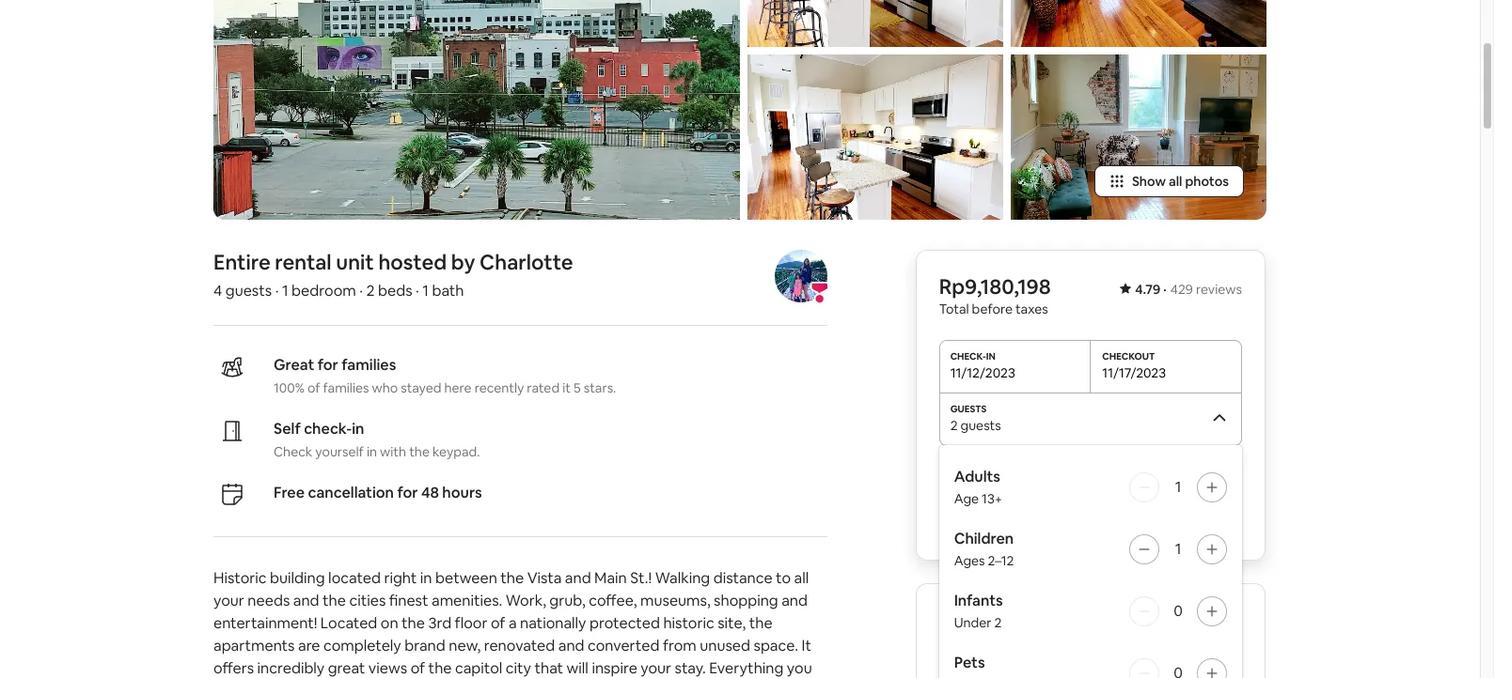Task type: vqa. For each thing, say whether or not it's contained in the screenshot.
space.
yes



Task type: locate. For each thing, give the bounding box(es) containing it.
in inside historic building located right in between the vista and main st.! walking distance to all your needs and the cities finest amenities. work, grub, coffee, museums, shopping and entertainment! located on the 3rd floor of a nationally protected historic site, the apartments are completely brand new, renovated and converted from unused space. it offers incredibly great views of the capitol city that will inspire your stay. everything
[[420, 569, 432, 589]]

families up who
[[341, 356, 396, 375]]

2 left beds
[[366, 281, 375, 301]]

1 horizontal spatial of
[[411, 659, 425, 679]]

1 horizontal spatial guests
[[961, 418, 1001, 435]]

are inside historic building located right in between the vista and main st.! walking distance to all your needs and the cities finest amenities. work, grub, coffee, museums, shopping and entertainment! located on the 3rd floor of a nationally protected historic site, the apartments are completely brand new, renovated and converted from unused space. it offers incredibly great views of the capitol city that will inspire your stay. everything
[[298, 637, 320, 656]]

of left a
[[491, 614, 505, 634]]

0 horizontal spatial guests
[[225, 281, 272, 301]]

1 vertical spatial in
[[367, 444, 377, 461]]

of inside great for families 100% of families who stayed here recently rated it 5 stars.
[[307, 380, 320, 397]]

2 up adults
[[950, 418, 958, 435]]

nightly
[[1138, 625, 1185, 645]]

converted
[[588, 637, 660, 656]]

all inside historic building located right in between the vista and main st.! walking distance to all your needs and the cities finest amenities. work, grub, coffee, museums, shopping and entertainment! located on the 3rd floor of a nationally protected historic site, the apartments are completely brand new, renovated and converted from unused space. it offers incredibly great views of the capitol city that will inspire your stay. everything
[[794, 569, 809, 589]]

1
[[282, 281, 288, 301], [422, 281, 429, 301], [1175, 478, 1181, 498], [1175, 540, 1181, 560]]

0 horizontal spatial are
[[298, 637, 320, 656]]

it
[[802, 637, 811, 656]]

are right dates
[[1106, 607, 1128, 626]]

· down unit
[[359, 281, 363, 301]]

renovated
[[484, 637, 555, 656]]

for left 48
[[397, 483, 418, 503]]

adults
[[954, 467, 1000, 487]]

guests up adults
[[961, 418, 1001, 435]]

· right beds
[[416, 281, 419, 301]]

1 horizontal spatial your
[[641, 659, 671, 679]]

for right "great"
[[317, 356, 338, 375]]

coffee,
[[589, 592, 637, 611]]

grub,
[[549, 592, 585, 611]]

children group
[[954, 530, 1227, 570]]

2 vertical spatial in
[[420, 569, 432, 589]]

infants under 2
[[954, 592, 1003, 632]]

guests down entire at the left of the page
[[225, 281, 272, 301]]

in right right
[[420, 569, 432, 589]]

and down to
[[782, 592, 808, 611]]

0 horizontal spatial of
[[307, 380, 320, 397]]

floor
[[455, 614, 487, 634]]

walking
[[655, 569, 710, 589]]

that
[[534, 659, 563, 679]]

the right with
[[409, 444, 430, 461]]

·
[[275, 281, 279, 301], [359, 281, 363, 301], [416, 281, 419, 301], [1163, 281, 1167, 298]]

great for families 100% of families who stayed here recently rated it 5 stars.
[[274, 356, 616, 397]]

reviews
[[1196, 281, 1242, 298]]

families left who
[[323, 380, 369, 397]]

your dates are rp523,992 less than the avg. nightly rate over the last 3 months.
[[939, 607, 1185, 664]]

for
[[317, 356, 338, 375], [397, 483, 418, 503]]

of right the 100%
[[307, 380, 320, 397]]

0 vertical spatial all
[[1169, 173, 1182, 190]]

0 vertical spatial of
[[307, 380, 320, 397]]

guests inside popup button
[[961, 418, 1001, 435]]

rp523,992
[[939, 625, 1012, 645]]

the inside the self check-in check yourself in with the keypad.
[[409, 444, 430, 461]]

0 vertical spatial your
[[213, 592, 244, 611]]

historic building located right in between the vista and main st.! walking distance to all your needs and the cities finest amenities. work, grub, coffee, museums, shopping and entertainment! located on the 3rd floor of a nationally protected historic site, the apartments are completely brand new, renovated and converted from unused space. it offers incredibly great views of the capitol city that will inspire your stay. everything
[[213, 569, 815, 679]]

stay.
[[675, 659, 706, 679]]

historic downtown lofts #1 image 3 image
[[747, 54, 1003, 220]]

0 vertical spatial 2
[[366, 281, 375, 301]]

site,
[[718, 614, 746, 634]]

1 vertical spatial are
[[298, 637, 320, 656]]

unused
[[700, 637, 750, 656]]

4 · from the left
[[1163, 281, 1167, 298]]

st.!
[[630, 569, 652, 589]]

and up grub,
[[565, 569, 591, 589]]

2 inside 'entire rental unit hosted by charlotte 4 guests · 1 bedroom · 2 beds · 1 bath'
[[366, 281, 375, 301]]

guests inside 'entire rental unit hosted by charlotte 4 guests · 1 bedroom · 2 beds · 1 bath'
[[225, 281, 272, 301]]

for inside great for families 100% of families who stayed here recently rated it 5 stars.
[[317, 356, 338, 375]]

rate
[[939, 644, 967, 664]]

capitol
[[455, 659, 502, 679]]

1 vertical spatial all
[[794, 569, 809, 589]]

13+
[[982, 491, 1002, 508]]

show
[[1132, 173, 1166, 190]]

11/17/2023
[[1102, 365, 1166, 382]]

avg.
[[1106, 625, 1134, 645]]

main
[[594, 569, 627, 589]]

rp9,180,198
[[939, 274, 1051, 300]]

your down 'historic'
[[213, 592, 244, 611]]

stayed
[[401, 380, 441, 397]]

1 vertical spatial 2
[[950, 418, 958, 435]]

less
[[1015, 625, 1041, 645]]

entire
[[213, 249, 270, 276]]

the down brand
[[428, 659, 452, 679]]

all
[[1169, 173, 1182, 190], [794, 569, 809, 589]]

bedroom
[[292, 281, 356, 301]]

48
[[421, 483, 439, 503]]

your
[[1030, 607, 1061, 626]]

1 horizontal spatial are
[[1106, 607, 1128, 626]]

0 vertical spatial in
[[352, 420, 364, 439]]

2 guests
[[950, 418, 1001, 435]]

2 horizontal spatial 2
[[994, 615, 1002, 632]]

needs
[[248, 592, 290, 611]]

the
[[409, 444, 430, 461], [500, 569, 524, 589], [323, 592, 346, 611], [402, 614, 425, 634], [749, 614, 773, 634], [1079, 625, 1103, 645], [1004, 644, 1028, 664], [428, 659, 452, 679]]

and
[[565, 569, 591, 589], [293, 592, 319, 611], [782, 592, 808, 611], [558, 637, 584, 656]]

photos
[[1185, 173, 1229, 190]]

space.
[[754, 637, 798, 656]]

good price.
[[939, 607, 1022, 626]]

your down the from at bottom left
[[641, 659, 671, 679]]

0 horizontal spatial for
[[317, 356, 338, 375]]

2 right under
[[994, 615, 1002, 632]]

0 horizontal spatial all
[[794, 569, 809, 589]]

rated
[[527, 380, 560, 397]]

charlotte is a superhost. learn more about charlotte. image
[[775, 250, 828, 303], [775, 250, 828, 303]]

2 horizontal spatial in
[[420, 569, 432, 589]]

a
[[509, 614, 517, 634]]

0 horizontal spatial your
[[213, 592, 244, 611]]

1 horizontal spatial for
[[397, 483, 418, 503]]

1 horizontal spatial all
[[1169, 173, 1182, 190]]

1 inside children group
[[1175, 540, 1181, 560]]

offers
[[213, 659, 254, 679]]

all right show
[[1169, 173, 1182, 190]]

1 vertical spatial your
[[641, 659, 671, 679]]

0 vertical spatial are
[[1106, 607, 1128, 626]]

0 vertical spatial guests
[[225, 281, 272, 301]]

museums,
[[640, 592, 710, 611]]

1 vertical spatial for
[[397, 483, 418, 503]]

you won't be charged yet
[[1014, 521, 1167, 538]]

and down building
[[293, 592, 319, 611]]

in left with
[[367, 444, 377, 461]]

new,
[[449, 637, 481, 656]]

free cancellation for 48 hours
[[274, 483, 482, 503]]

3rd
[[428, 614, 451, 634]]

of down brand
[[411, 659, 425, 679]]

pets group
[[954, 654, 1227, 679]]

families
[[341, 356, 396, 375], [323, 380, 369, 397]]

are
[[1106, 607, 1128, 626], [298, 637, 320, 656]]

months.
[[1070, 644, 1127, 664]]

1 horizontal spatial 2
[[950, 418, 958, 435]]

self
[[274, 420, 301, 439]]

view out of one of the bedroom windows. image
[[213, 0, 740, 220]]

your
[[213, 592, 244, 611], [641, 659, 671, 679]]

the left last
[[1004, 644, 1028, 664]]

1 vertical spatial guests
[[961, 418, 1001, 435]]

2 vertical spatial of
[[411, 659, 425, 679]]

yet
[[1148, 521, 1167, 538]]

are inside your dates are rp523,992 less than the avg. nightly rate over the last 3 months.
[[1106, 607, 1128, 626]]

check
[[274, 444, 312, 461]]

bath
[[432, 281, 464, 301]]

completely
[[323, 637, 401, 656]]

adults group
[[954, 467, 1227, 508]]

0 horizontal spatial 2
[[366, 281, 375, 301]]

pets
[[954, 654, 985, 673]]

are up incredibly
[[298, 637, 320, 656]]

0 vertical spatial for
[[317, 356, 338, 375]]

over
[[970, 644, 1001, 664]]

right
[[384, 569, 417, 589]]

children
[[954, 530, 1014, 549]]

1 vertical spatial of
[[491, 614, 505, 634]]

· left 429
[[1163, 281, 1167, 298]]

· down rental
[[275, 281, 279, 301]]

rental
[[275, 249, 332, 276]]

yourself
[[315, 444, 364, 461]]

historic downtown lofts #1 image 2 image
[[747, 0, 1003, 47]]

in up yourself
[[352, 420, 364, 439]]

2 vertical spatial 2
[[994, 615, 1002, 632]]

all right to
[[794, 569, 809, 589]]



Task type: describe. For each thing, give the bounding box(es) containing it.
11/12/2023
[[950, 365, 1015, 382]]

it
[[562, 380, 571, 397]]

incredibly
[[257, 659, 325, 679]]

cancellation
[[308, 483, 394, 503]]

city
[[506, 659, 531, 679]]

protected
[[590, 614, 660, 634]]

2 horizontal spatial of
[[491, 614, 505, 634]]

than
[[1045, 625, 1076, 645]]

good
[[939, 607, 979, 626]]

recently
[[475, 380, 524, 397]]

entertainment!
[[213, 614, 317, 634]]

rp9,180,198 total before taxes
[[939, 274, 1051, 318]]

unit
[[336, 249, 374, 276]]

historic downtown lofts #1 image 4 image
[[1011, 0, 1267, 47]]

from
[[663, 637, 696, 656]]

taxes
[[1015, 301, 1048, 318]]

children ages 2–12
[[954, 530, 1014, 570]]

great
[[328, 659, 365, 679]]

vista
[[527, 569, 562, 589]]

1 horizontal spatial in
[[367, 444, 377, 461]]

cities
[[349, 592, 386, 611]]

here
[[444, 380, 472, 397]]

dates
[[1064, 607, 1103, 626]]

1 vertical spatial families
[[323, 380, 369, 397]]

2 · from the left
[[359, 281, 363, 301]]

4.79
[[1135, 281, 1161, 298]]

total
[[939, 301, 969, 318]]

429
[[1170, 281, 1193, 298]]

charged
[[1094, 521, 1145, 538]]

views
[[368, 659, 407, 679]]

historic
[[663, 614, 714, 634]]

stars.
[[584, 380, 616, 397]]

work,
[[506, 592, 546, 611]]

historic
[[213, 569, 267, 589]]

5
[[574, 380, 581, 397]]

historic downtown lofts #1 image 5 image
[[1011, 54, 1267, 220]]

1 · from the left
[[275, 281, 279, 301]]

beds
[[378, 281, 412, 301]]

all inside 'show all photos' button
[[1169, 173, 1182, 190]]

and up the will
[[558, 637, 584, 656]]

hosted
[[378, 249, 447, 276]]

infants group
[[954, 592, 1227, 632]]

1 inside adults group
[[1175, 478, 1181, 498]]

4
[[213, 281, 222, 301]]

the down shopping on the bottom
[[749, 614, 773, 634]]

the left avg. on the right
[[1079, 625, 1103, 645]]

hours
[[442, 483, 482, 503]]

apartments
[[213, 637, 295, 656]]

the down finest
[[402, 614, 425, 634]]

check-
[[304, 420, 352, 439]]

3 · from the left
[[416, 281, 419, 301]]

shopping
[[714, 592, 778, 611]]

show all photos button
[[1094, 166, 1244, 198]]

the up work,
[[500, 569, 524, 589]]

inspire
[[592, 659, 637, 679]]

you
[[1014, 521, 1036, 538]]

last
[[1031, 644, 1055, 664]]

self check-in check yourself in with the keypad.
[[274, 420, 480, 461]]

be
[[1076, 521, 1092, 538]]

brand
[[405, 637, 445, 656]]

2–12
[[988, 553, 1014, 570]]

2 inside popup button
[[950, 418, 958, 435]]

ages
[[954, 553, 985, 570]]

infants
[[954, 592, 1003, 611]]

2 guests button
[[939, 393, 1242, 446]]

located
[[328, 569, 381, 589]]

100%
[[274, 380, 305, 397]]

the up located
[[323, 592, 346, 611]]

0
[[1174, 602, 1183, 622]]

between
[[435, 569, 497, 589]]

won't
[[1039, 521, 1073, 538]]

will
[[567, 659, 588, 679]]

0 horizontal spatial in
[[352, 420, 364, 439]]

distance
[[713, 569, 773, 589]]

before
[[972, 301, 1013, 318]]

amenities.
[[432, 592, 502, 611]]

2 inside infants under 2
[[994, 615, 1002, 632]]

with
[[380, 444, 406, 461]]

3
[[1059, 644, 1067, 664]]

who
[[372, 380, 398, 397]]

by charlotte
[[451, 249, 573, 276]]

to
[[776, 569, 791, 589]]

building
[[270, 569, 325, 589]]

0 vertical spatial families
[[341, 356, 396, 375]]

age
[[954, 491, 979, 508]]

free
[[274, 483, 305, 503]]



